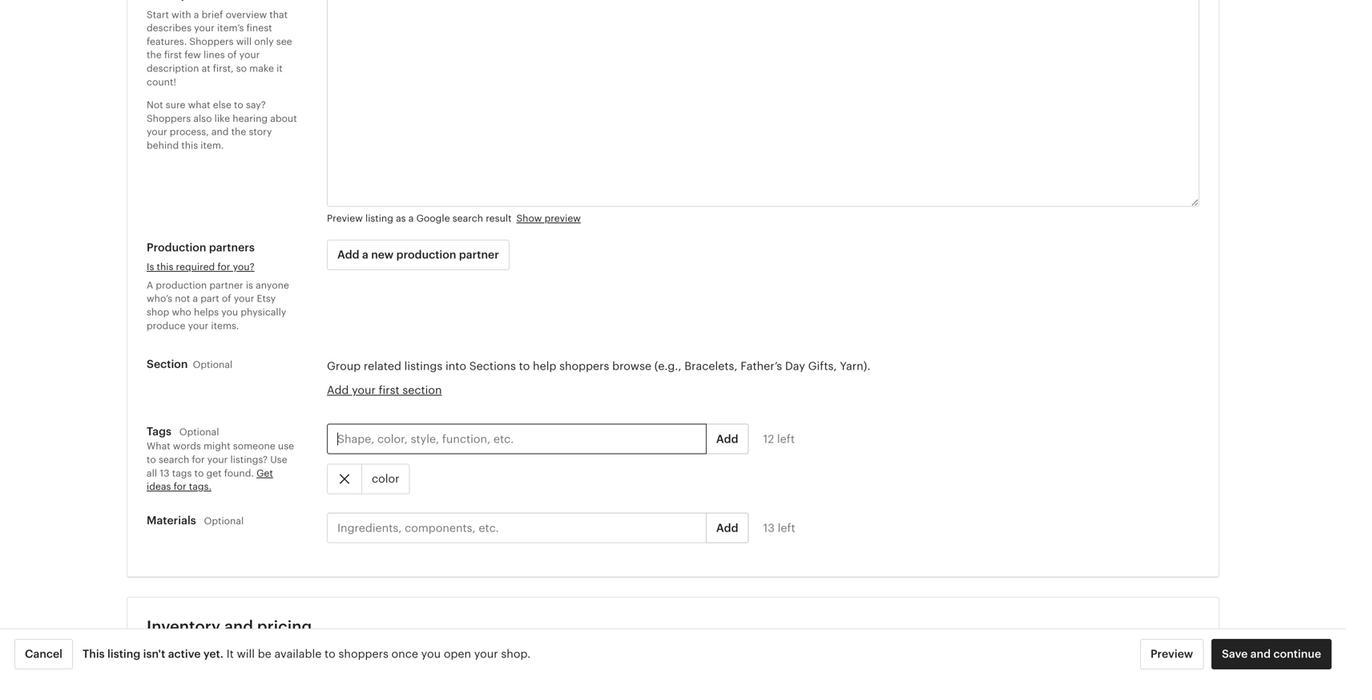 Task type: vqa. For each thing, say whether or not it's contained in the screenshot.
$ 28.00 $ 35.00 (20% Off) Sale Ends In 8 Hours Free Shipping on the bottom of page
no



Task type: describe. For each thing, give the bounding box(es) containing it.
hearing
[[233, 113, 268, 124]]

materials
[[147, 514, 196, 527]]

yarn).
[[840, 360, 871, 372]]

ideas
[[147, 481, 171, 492]]

your down brief
[[194, 23, 215, 33]]

physically
[[241, 307, 286, 317]]

the inside 'start with a brief overview that describes your item's finest features. shoppers will only see the first few lines of your description at first, so make it count!'
[[147, 49, 162, 60]]

the inside not sure what else to say? shoppers also like hearing about your process, and the story behind this item.
[[231, 126, 246, 137]]

available
[[275, 648, 322, 660]]

to right available
[[325, 648, 336, 660]]

left for 13 left
[[778, 521, 796, 534]]

optional for materials
[[204, 516, 244, 526]]

13 inside what words might someone use to search for your listings? use all 13 tags to get found.
[[160, 468, 170, 478]]

description
[[147, 63, 199, 74]]

shoppers inside not sure what else to say? shoppers also like hearing about your process, and the story behind this item.
[[147, 113, 191, 124]]

listings?
[[230, 454, 268, 465]]

this inside not sure what else to say? shoppers also like hearing about your process, and the story behind this item.
[[181, 140, 198, 151]]

to up all
[[147, 454, 156, 465]]

continue
[[1274, 648, 1322, 660]]

start with a brief overview that describes your item's finest features. shoppers will only see the first few lines of your description at first, so make it count!
[[147, 9, 292, 87]]

and inside not sure what else to say? shoppers also like hearing about your process, and the story behind this item.
[[212, 126, 229, 137]]

new
[[371, 248, 394, 261]]

you inside production partners is this required for you? a production partner is anyone who's not a part of your etsy shop who helps you physically produce your items.
[[221, 307, 238, 317]]

with
[[172, 9, 191, 20]]

is this required for you? link
[[147, 261, 255, 272]]

preview button
[[1141, 639, 1204, 669]]

add your first section
[[327, 384, 442, 397]]

section optional
[[147, 358, 233, 370]]

once
[[392, 648, 418, 660]]

who
[[172, 307, 191, 317]]

listing for this
[[107, 648, 141, 660]]

not sure what else to say? shoppers also like hearing about your process, and the story behind this item.
[[147, 99, 297, 151]]

1 vertical spatial will
[[237, 648, 255, 660]]

see
[[276, 36, 292, 47]]

etsy
[[257, 293, 276, 304]]

add down the group
[[327, 384, 349, 397]]

Shape, color, style, function, etc. text field
[[327, 424, 707, 454]]

that
[[270, 9, 288, 20]]

price *
[[147, 656, 188, 671]]

as
[[396, 213, 406, 224]]

describes
[[147, 23, 192, 33]]

to left help
[[519, 360, 530, 372]]

left for 12 left
[[778, 432, 795, 445]]

not
[[175, 293, 190, 304]]

1 horizontal spatial you
[[421, 648, 441, 660]]

group related listings into sections to help shoppers browse (e.g., bracelets, father's day gifts, yarn).
[[327, 360, 871, 372]]

add left 12
[[717, 432, 739, 445]]

cancel button
[[14, 639, 73, 669]]

anyone
[[256, 280, 289, 291]]

save and continue button
[[1212, 639, 1332, 669]]

optional for tags
[[179, 427, 219, 437]]

father's
[[741, 360, 783, 372]]

*
[[182, 656, 188, 671]]

inventory
[[147, 617, 220, 636]]

count!
[[147, 76, 176, 87]]

sure
[[166, 99, 186, 110]]

add a new production partner
[[338, 248, 499, 261]]

color
[[372, 472, 400, 485]]

0 vertical spatial production
[[397, 248, 457, 261]]

your down helps in the top left of the page
[[188, 320, 209, 331]]

12
[[764, 432, 775, 445]]

features.
[[147, 36, 187, 47]]

open
[[444, 648, 471, 660]]

all
[[147, 468, 157, 478]]

1 horizontal spatial search
[[453, 213, 483, 224]]

1 vertical spatial first
[[379, 384, 400, 397]]

item's
[[217, 23, 244, 33]]

get
[[206, 468, 222, 478]]

and for save
[[1251, 648, 1272, 660]]

production inside production partners is this required for you? a production partner is anyone who's not a part of your etsy shop who helps you physically produce your items.
[[156, 280, 207, 291]]

cancel
[[25, 648, 63, 660]]

it
[[227, 648, 234, 660]]

finest
[[247, 23, 272, 33]]

at
[[202, 63, 211, 74]]

1 horizontal spatial 13
[[764, 521, 775, 534]]

to up tags.
[[194, 468, 204, 478]]

this
[[83, 648, 105, 660]]

listings
[[405, 360, 443, 372]]

so
[[236, 63, 247, 74]]

partners
[[209, 241, 255, 254]]

add left new
[[338, 248, 360, 261]]

words
[[173, 441, 201, 452]]

preview for preview listing as a google search result show preview
[[327, 213, 363, 224]]

gifts,
[[809, 360, 837, 372]]

sections
[[470, 360, 516, 372]]

google
[[417, 213, 450, 224]]

add your first section link
[[327, 384, 442, 397]]

tags
[[147, 425, 172, 438]]

Ingredients, components, etc. text field
[[327, 513, 707, 543]]

about
[[270, 113, 297, 124]]

a left new
[[362, 248, 369, 261]]

active
[[168, 648, 201, 660]]

help
[[533, 360, 557, 372]]

preview listing as a google search result show preview
[[327, 213, 581, 224]]

tags
[[172, 468, 192, 478]]

13 left
[[764, 521, 796, 534]]

a
[[147, 280, 153, 291]]

use
[[278, 441, 294, 452]]

is
[[246, 280, 253, 291]]

result
[[486, 213, 512, 224]]

also
[[193, 113, 212, 124]]

found.
[[224, 468, 254, 478]]



Task type: locate. For each thing, give the bounding box(es) containing it.
tags optional
[[147, 425, 219, 438]]

search
[[453, 213, 483, 224], [159, 454, 189, 465]]

items.
[[211, 320, 239, 331]]

brief
[[202, 9, 223, 20]]

behind
[[147, 140, 179, 151]]

1 horizontal spatial the
[[231, 126, 246, 137]]

and for inventory
[[224, 617, 253, 636]]

to right the else on the left of the page
[[234, 99, 244, 110]]

2 add button from the top
[[706, 513, 749, 543]]

group
[[327, 360, 361, 372]]

a right with
[[194, 9, 199, 20]]

few
[[185, 49, 201, 60]]

0 vertical spatial shoppers
[[190, 36, 234, 47]]

is
[[147, 261, 154, 272]]

get ideas for tags. link
[[147, 468, 273, 492]]

related
[[364, 360, 402, 372]]

listing for preview
[[366, 213, 394, 224]]

1 horizontal spatial preview
[[1151, 648, 1194, 660]]

add button
[[706, 424, 749, 454], [706, 513, 749, 543]]

shoppers right help
[[560, 360, 610, 372]]

optional down items.
[[193, 359, 233, 370]]

0 vertical spatial add button
[[706, 424, 749, 454]]

process,
[[170, 126, 209, 137]]

0 horizontal spatial shoppers
[[339, 648, 389, 660]]

1 vertical spatial add button
[[706, 513, 749, 543]]

a right as
[[409, 213, 414, 224]]

your inside what words might someone use to search for your listings? use all 13 tags to get found.
[[207, 454, 228, 465]]

production
[[397, 248, 457, 261], [156, 280, 207, 291]]

0 vertical spatial listing
[[366, 213, 394, 224]]

and right save
[[1251, 648, 1272, 660]]

for inside what words might someone use to search for your listings? use all 13 tags to get found.
[[192, 454, 205, 465]]

0 vertical spatial preview
[[327, 213, 363, 224]]

item.
[[201, 140, 224, 151]]

optional inside tags optional
[[179, 427, 219, 437]]

start
[[147, 9, 169, 20]]

add button left 13 left
[[706, 513, 749, 543]]

your up so
[[239, 49, 260, 60]]

inventory and pricing
[[147, 617, 312, 636]]

1 vertical spatial this
[[157, 261, 173, 272]]

save and continue
[[1223, 648, 1322, 660]]

1 vertical spatial 13
[[764, 521, 775, 534]]

to
[[234, 99, 244, 110], [519, 360, 530, 372], [147, 454, 156, 465], [194, 468, 204, 478], [325, 648, 336, 660]]

0 vertical spatial you
[[221, 307, 238, 317]]

for inside 'get ideas for tags.'
[[174, 481, 187, 492]]

production partners is this required for you? a production partner is anyone who's not a part of your etsy shop who helps you physically produce your items.
[[147, 241, 289, 331]]

partner up part
[[210, 280, 243, 291]]

optional inside materials optional
[[204, 516, 244, 526]]

add left 13 left
[[717, 521, 739, 534]]

overview
[[226, 9, 267, 20]]

1 vertical spatial the
[[231, 126, 246, 137]]

1 vertical spatial search
[[159, 454, 189, 465]]

preview left save
[[1151, 648, 1194, 660]]

0 vertical spatial 13
[[160, 468, 170, 478]]

who's
[[147, 293, 172, 304]]

0 vertical spatial search
[[453, 213, 483, 224]]

shoppers
[[190, 36, 234, 47], [147, 113, 191, 124]]

optional up words at the left bottom of page
[[179, 427, 219, 437]]

price
[[147, 656, 178, 671]]

0 horizontal spatial production
[[156, 280, 207, 291]]

of inside production partners is this required for you? a production partner is anyone who's not a part of your etsy shop who helps you physically produce your items.
[[222, 293, 231, 304]]

first inside 'start with a brief overview that describes your item's finest features. shoppers will only see the first few lines of your description at first, so make it count!'
[[164, 49, 182, 60]]

shoppers inside 'start with a brief overview that describes your item's finest features. shoppers will only see the first few lines of your description at first, so make it count!'
[[190, 36, 234, 47]]

1 vertical spatial of
[[222, 293, 231, 304]]

of right part
[[222, 293, 231, 304]]

a
[[194, 9, 199, 20], [409, 213, 414, 224], [362, 248, 369, 261], [193, 293, 198, 304]]

shop
[[147, 307, 169, 317]]

preview inside button
[[1151, 648, 1194, 660]]

for down tags
[[174, 481, 187, 492]]

1 horizontal spatial shoppers
[[560, 360, 610, 372]]

optional for section
[[193, 359, 233, 370]]

might
[[204, 441, 231, 452]]

1 vertical spatial listing
[[107, 648, 141, 660]]

0 horizontal spatial the
[[147, 49, 162, 60]]

1 horizontal spatial listing
[[366, 213, 394, 224]]

shop.
[[501, 648, 531, 660]]

add button left 12
[[706, 424, 749, 454]]

1 horizontal spatial for
[[192, 454, 205, 465]]

will inside 'start with a brief overview that describes your item's finest features. shoppers will only see the first few lines of your description at first, so make it count!'
[[236, 36, 252, 47]]

0 horizontal spatial search
[[159, 454, 189, 465]]

be
[[258, 648, 272, 660]]

None text field
[[327, 0, 1200, 207]]

0 horizontal spatial first
[[164, 49, 182, 60]]

search inside what words might someone use to search for your listings? use all 13 tags to get found.
[[159, 454, 189, 465]]

make
[[249, 63, 274, 74]]

listing left as
[[366, 213, 394, 224]]

what
[[147, 441, 170, 452]]

and up it
[[224, 617, 253, 636]]

your inside not sure what else to say? shoppers also like hearing about your process, and the story behind this item.
[[147, 126, 167, 137]]

yet.
[[204, 648, 224, 660]]

0 horizontal spatial 13
[[160, 468, 170, 478]]

13
[[160, 468, 170, 478], [764, 521, 775, 534]]

someone
[[233, 441, 276, 452]]

show preview link
[[517, 213, 581, 224]]

materials optional
[[147, 514, 244, 527]]

0 vertical spatial will
[[236, 36, 252, 47]]

shoppers down sure
[[147, 113, 191, 124]]

search left result
[[453, 213, 483, 224]]

your down might
[[207, 454, 228, 465]]

to inside not sure what else to say? shoppers also like hearing about your process, and the story behind this item.
[[234, 99, 244, 110]]

0 vertical spatial and
[[212, 126, 229, 137]]

this down process,
[[181, 140, 198, 151]]

0 horizontal spatial you
[[221, 307, 238, 317]]

1 vertical spatial you
[[421, 648, 441, 660]]

your down related
[[352, 384, 376, 397]]

first,
[[213, 63, 234, 74]]

1 vertical spatial production
[[156, 280, 207, 291]]

1 horizontal spatial production
[[397, 248, 457, 261]]

0 vertical spatial shoppers
[[560, 360, 610, 372]]

partner inside production partners is this required for you? a production partner is anyone who's not a part of your etsy shop who helps you physically produce your items.
[[210, 280, 243, 291]]

partner down result
[[459, 248, 499, 261]]

first up description
[[164, 49, 182, 60]]

and down like
[[212, 126, 229, 137]]

2 vertical spatial and
[[1251, 648, 1272, 660]]

your up the behind on the top of page
[[147, 126, 167, 137]]

add button for 13 left
[[706, 513, 749, 543]]

like
[[215, 113, 230, 124]]

optional
[[193, 359, 233, 370], [179, 427, 219, 437], [204, 516, 244, 526]]

None field
[[337, 656, 538, 679]]

2 horizontal spatial for
[[218, 261, 230, 272]]

the down hearing
[[231, 126, 246, 137]]

12 left
[[764, 432, 795, 445]]

your down is
[[234, 293, 254, 304]]

2 vertical spatial optional
[[204, 516, 244, 526]]

of inside 'start with a brief overview that describes your item's finest features. shoppers will only see the first few lines of your description at first, so make it count!'
[[228, 49, 237, 60]]

for down words at the left bottom of page
[[192, 454, 205, 465]]

into
[[446, 360, 467, 372]]

shoppers left the once
[[339, 648, 389, 660]]

partner
[[459, 248, 499, 261], [210, 280, 243, 291]]

preview for preview
[[1151, 648, 1194, 660]]

1 horizontal spatial partner
[[459, 248, 499, 261]]

you?
[[233, 261, 255, 272]]

0 vertical spatial partner
[[459, 248, 499, 261]]

1 vertical spatial optional
[[179, 427, 219, 437]]

shoppers up lines
[[190, 36, 234, 47]]

0 horizontal spatial this
[[157, 261, 173, 272]]

1 vertical spatial partner
[[210, 280, 243, 291]]

0 vertical spatial this
[[181, 140, 198, 151]]

of
[[228, 49, 237, 60], [222, 293, 231, 304]]

and inside "button"
[[1251, 648, 1272, 660]]

production down google
[[397, 248, 457, 261]]

your
[[194, 23, 215, 33], [239, 49, 260, 60], [147, 126, 167, 137], [234, 293, 254, 304], [188, 320, 209, 331], [352, 384, 376, 397], [207, 454, 228, 465], [474, 648, 498, 660]]

day
[[786, 360, 806, 372]]

left
[[778, 432, 795, 445], [778, 521, 796, 534]]

0 vertical spatial for
[[218, 261, 230, 272]]

it
[[277, 63, 283, 74]]

optional down tags.
[[204, 516, 244, 526]]

section
[[403, 384, 442, 397]]

1 vertical spatial preview
[[1151, 648, 1194, 660]]

first down related
[[379, 384, 400, 397]]

0 vertical spatial the
[[147, 49, 162, 60]]

production up not at the left of the page
[[156, 280, 207, 291]]

add button for 12 left
[[706, 424, 749, 454]]

of up first,
[[228, 49, 237, 60]]

0 vertical spatial first
[[164, 49, 182, 60]]

required
[[176, 261, 215, 272]]

the down "features."
[[147, 49, 162, 60]]

for left the you?
[[218, 261, 230, 272]]

you up items.
[[221, 307, 238, 317]]

1 horizontal spatial first
[[379, 384, 400, 397]]

1 add button from the top
[[706, 424, 749, 454]]

1 vertical spatial shoppers
[[147, 113, 191, 124]]

search up tags
[[159, 454, 189, 465]]

this inside production partners is this required for you? a production partner is anyone who's not a part of your etsy shop who helps you physically produce your items.
[[157, 261, 173, 272]]

what words might someone use to search for your listings? use all 13 tags to get found.
[[147, 441, 294, 478]]

this right the is
[[157, 261, 173, 272]]

produce
[[147, 320, 186, 331]]

save
[[1223, 648, 1249, 660]]

a inside 'start with a brief overview that describes your item's finest features. shoppers will only see the first few lines of your description at first, so make it count!'
[[194, 9, 199, 20]]

this
[[181, 140, 198, 151], [157, 261, 173, 272]]

will right it
[[237, 648, 255, 660]]

not
[[147, 99, 163, 110]]

for inside production partners is this required for you? a production partner is anyone who's not a part of your etsy shop who helps you physically produce your items.
[[218, 261, 230, 272]]

listing
[[366, 213, 394, 224], [107, 648, 141, 660]]

1 vertical spatial shoppers
[[339, 648, 389, 660]]

tags.
[[189, 481, 212, 492]]

story
[[249, 126, 272, 137]]

pricing
[[257, 617, 312, 636]]

part
[[201, 293, 219, 304]]

0 horizontal spatial listing
[[107, 648, 141, 660]]

1 vertical spatial for
[[192, 454, 205, 465]]

optional inside section optional
[[193, 359, 233, 370]]

2 vertical spatial for
[[174, 481, 187, 492]]

first
[[164, 49, 182, 60], [379, 384, 400, 397]]

this listing isn't active yet. it will be available to shoppers once you open your shop.
[[83, 648, 531, 660]]

production
[[147, 241, 206, 254]]

1 vertical spatial and
[[224, 617, 253, 636]]

helps
[[194, 307, 219, 317]]

0 horizontal spatial for
[[174, 481, 187, 492]]

isn't
[[143, 648, 165, 660]]

1 vertical spatial left
[[778, 521, 796, 534]]

a inside production partners is this required for you? a production partner is anyone who's not a part of your etsy shop who helps you physically produce your items.
[[193, 293, 198, 304]]

preview left as
[[327, 213, 363, 224]]

lines
[[204, 49, 225, 60]]

0 vertical spatial optional
[[193, 359, 233, 370]]

listing right this
[[107, 648, 141, 660]]

show
[[517, 213, 542, 224]]

0 horizontal spatial partner
[[210, 280, 243, 291]]

0 vertical spatial of
[[228, 49, 237, 60]]

1 horizontal spatial this
[[181, 140, 198, 151]]

bracelets,
[[685, 360, 738, 372]]

a right not at the left of the page
[[193, 293, 198, 304]]

you right the once
[[421, 648, 441, 660]]

0 vertical spatial left
[[778, 432, 795, 445]]

your right open
[[474, 648, 498, 660]]

0 horizontal spatial preview
[[327, 213, 363, 224]]

say?
[[246, 99, 266, 110]]

will down item's
[[236, 36, 252, 47]]



